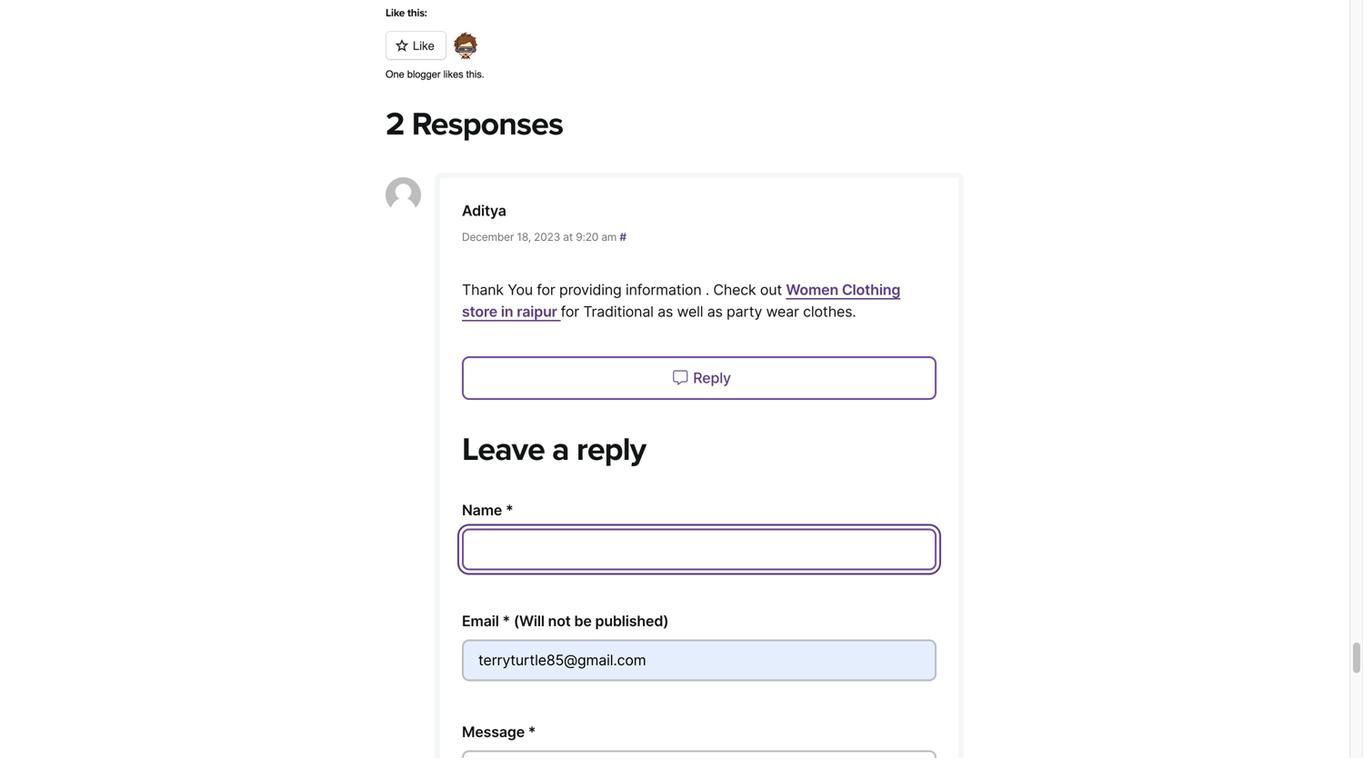 Task type: vqa. For each thing, say whether or not it's contained in the screenshot.
second as from the right
yes



Task type: locate. For each thing, give the bounding box(es) containing it.
reply
[[577, 431, 646, 469]]

* left (will
[[503, 613, 510, 630]]

at
[[563, 230, 573, 244]]

name
[[462, 502, 502, 519]]

leave
[[462, 431, 545, 469]]

message
[[462, 724, 525, 741]]

as
[[658, 303, 673, 320], [707, 303, 723, 320]]

2
[[386, 105, 404, 144]]

wear
[[766, 303, 799, 320]]

as down .
[[707, 303, 723, 320]]

.
[[706, 281, 710, 299]]

1 vertical spatial for
[[561, 303, 579, 320]]

for
[[537, 281, 556, 299], [561, 303, 579, 320]]

Name * text field
[[462, 529, 937, 571]]

aditya
[[462, 202, 506, 220]]

for down providing
[[561, 303, 579, 320]]

well
[[677, 303, 703, 320]]

2 as from the left
[[707, 303, 723, 320]]

* right message
[[528, 724, 536, 741]]

you
[[508, 281, 533, 299]]

2 vertical spatial *
[[528, 724, 536, 741]]

0 vertical spatial *
[[506, 502, 513, 519]]

this:
[[408, 7, 427, 20]]

be
[[574, 613, 592, 630]]

* for name
[[506, 502, 513, 519]]

* right name
[[506, 502, 513, 519]]

1 horizontal spatial as
[[707, 303, 723, 320]]

0 vertical spatial for
[[537, 281, 556, 299]]

1 horizontal spatial for
[[561, 303, 579, 320]]

published)
[[595, 613, 669, 630]]

december 18, 2023    at     9:20 am #
[[462, 230, 627, 244]]

leave a reply
[[462, 431, 646, 469]]

raipur
[[517, 303, 557, 320]]

2023
[[534, 230, 560, 244]]

name *
[[462, 502, 513, 519]]

*
[[506, 502, 513, 519], [503, 613, 510, 630], [528, 724, 536, 741]]

1 vertical spatial *
[[503, 613, 510, 630]]

reply link
[[462, 356, 937, 400]]

0 horizontal spatial as
[[658, 303, 673, 320]]

as down information
[[658, 303, 673, 320]]

store
[[462, 303, 498, 320]]

not
[[548, 613, 571, 630]]

# link
[[620, 230, 627, 244]]

thank you for providing information . check out
[[462, 281, 786, 299]]

traditional
[[583, 303, 654, 320]]

Email * (Will not be published) text field
[[462, 640, 937, 682]]

women clothing store in raipur
[[462, 281, 901, 320]]

for up "raipur"
[[537, 281, 556, 299]]

thank
[[462, 281, 504, 299]]



Task type: describe. For each thing, give the bounding box(es) containing it.
information
[[626, 281, 702, 299]]

2 responses
[[386, 105, 563, 144]]

women
[[786, 281, 839, 299]]

* for email
[[503, 613, 510, 630]]

1 as from the left
[[658, 303, 673, 320]]

responses
[[412, 105, 563, 144]]

in
[[501, 303, 513, 320]]

a
[[552, 431, 569, 469]]

for traditional as well as party wear clothes.
[[561, 303, 856, 320]]

email * (will not be published)
[[462, 613, 669, 630]]

am
[[602, 230, 617, 244]]

check
[[714, 281, 756, 299]]

(will
[[514, 613, 545, 630]]

9:20
[[576, 230, 599, 244]]

0 horizontal spatial for
[[537, 281, 556, 299]]

out
[[760, 281, 782, 299]]

party
[[727, 303, 762, 320]]

#
[[620, 230, 627, 244]]

clothing
[[842, 281, 901, 299]]

like
[[386, 7, 405, 20]]

december
[[462, 230, 514, 244]]

message *
[[462, 724, 536, 741]]

* for message
[[528, 724, 536, 741]]

women clothing store in raipur link
[[462, 281, 901, 320]]

providing
[[559, 281, 622, 299]]

email
[[462, 613, 499, 630]]

like this:
[[386, 7, 427, 20]]

18,
[[517, 230, 531, 244]]

clothes.
[[803, 303, 856, 320]]

reply
[[693, 369, 731, 387]]



